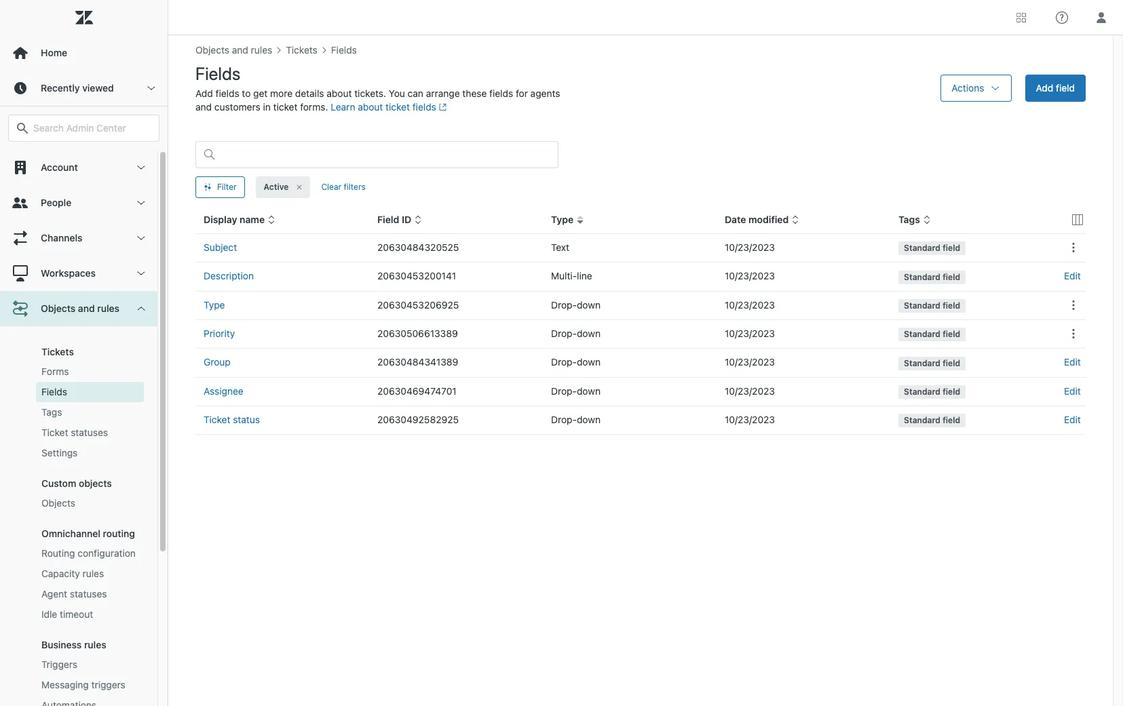 Task type: locate. For each thing, give the bounding box(es) containing it.
tree inside primary element
[[0, 150, 168, 707]]

routing configuration element
[[41, 547, 136, 561]]

settings
[[41, 447, 78, 459]]

fields element
[[41, 386, 67, 399]]

tree item inside primary element
[[0, 291, 157, 707]]

omnichannel
[[41, 528, 100, 540]]

triggers element
[[41, 658, 77, 672]]

triggers link
[[36, 655, 144, 675]]

agent statuses element
[[41, 588, 107, 601]]

rules down routing configuration link
[[83, 568, 104, 580]]

settings element
[[41, 447, 78, 460]]

0 vertical spatial statuses
[[71, 427, 108, 438]]

settings link
[[36, 443, 144, 464]]

business rules
[[41, 639, 106, 651]]

objects
[[41, 303, 76, 314], [41, 498, 75, 509]]

omnichannel routing element
[[41, 528, 135, 540]]

statuses down tags link
[[71, 427, 108, 438]]

objects and rules group
[[0, 326, 157, 707]]

statuses
[[71, 427, 108, 438], [70, 588, 107, 600]]

None search field
[[1, 115, 166, 142]]

tags element
[[41, 406, 62, 419]]

2 vertical spatial rules
[[84, 639, 106, 651]]

idle timeout element
[[41, 608, 93, 622]]

routing configuration link
[[36, 544, 144, 564]]

account
[[41, 162, 78, 173]]

account button
[[0, 150, 157, 185]]

zendesk products image
[[1017, 13, 1026, 22]]

objects left and
[[41, 303, 76, 314]]

rules up triggers link
[[84, 639, 106, 651]]

rules for business rules
[[84, 639, 106, 651]]

primary element
[[0, 0, 168, 707]]

objects inside group
[[41, 498, 75, 509]]

statuses for ticket statuses
[[71, 427, 108, 438]]

tree containing account
[[0, 150, 168, 707]]

fields
[[41, 386, 67, 398]]

rules right and
[[97, 303, 119, 314]]

objects for objects and rules
[[41, 303, 76, 314]]

ticket statuses link
[[36, 423, 144, 443]]

objects and rules
[[41, 303, 119, 314]]

forms element
[[41, 365, 69, 379]]

people
[[41, 197, 71, 208]]

people button
[[0, 185, 157, 221]]

custom objects
[[41, 478, 112, 489]]

routing configuration
[[41, 548, 136, 559]]

timeout
[[60, 609, 93, 620]]

objects inside dropdown button
[[41, 303, 76, 314]]

tree
[[0, 150, 168, 707]]

objects for objects
[[41, 498, 75, 509]]

objects element
[[41, 497, 75, 510]]

ticket statuses element
[[41, 426, 108, 440]]

recently viewed button
[[0, 71, 168, 106]]

statuses for agent statuses
[[70, 588, 107, 600]]

objects
[[79, 478, 112, 489]]

1 vertical spatial statuses
[[70, 588, 107, 600]]

rules
[[97, 303, 119, 314], [83, 568, 104, 580], [84, 639, 106, 651]]

objects down custom
[[41, 498, 75, 509]]

tree item
[[0, 291, 157, 707]]

0 vertical spatial rules
[[97, 303, 119, 314]]

ticket
[[41, 427, 68, 438]]

and
[[78, 303, 95, 314]]

business rules element
[[41, 639, 106, 651]]

statuses down capacity rules link
[[70, 588, 107, 600]]

tree item containing objects and rules
[[0, 291, 157, 707]]

idle timeout link
[[36, 605, 144, 625]]

tickets element
[[41, 346, 74, 358]]

1 vertical spatial objects
[[41, 498, 75, 509]]

idle timeout
[[41, 609, 93, 620]]

channels
[[41, 232, 83, 244]]

1 vertical spatial rules
[[83, 568, 104, 580]]

messaging
[[41, 679, 89, 691]]

capacity rules element
[[41, 567, 104, 581]]

none search field inside primary element
[[1, 115, 166, 142]]

workspaces button
[[0, 256, 157, 291]]

0 vertical spatial objects
[[41, 303, 76, 314]]

Search Admin Center field
[[33, 122, 151, 134]]

configuration
[[78, 548, 136, 559]]

routing
[[41, 548, 75, 559]]



Task type: describe. For each thing, give the bounding box(es) containing it.
triggers
[[41, 659, 77, 671]]

forms
[[41, 366, 69, 377]]

capacity rules
[[41, 568, 104, 580]]

viewed
[[82, 82, 114, 94]]

home button
[[0, 35, 168, 71]]

rules inside dropdown button
[[97, 303, 119, 314]]

tickets
[[41, 346, 74, 358]]

workspaces
[[41, 267, 96, 279]]

business
[[41, 639, 82, 651]]

ticket statuses
[[41, 427, 108, 438]]

tags
[[41, 407, 62, 418]]

fields link
[[36, 382, 144, 403]]

messaging triggers link
[[36, 675, 144, 696]]

user menu image
[[1093, 8, 1110, 26]]

messaging triggers
[[41, 679, 125, 691]]

agent statuses
[[41, 588, 107, 600]]

agent statuses link
[[36, 584, 144, 605]]

tags link
[[36, 403, 144, 423]]

channels button
[[0, 221, 157, 256]]

help image
[[1056, 11, 1068, 23]]

idle
[[41, 609, 57, 620]]

triggers
[[91, 679, 125, 691]]

recently viewed
[[41, 82, 114, 94]]

rules for capacity rules
[[83, 568, 104, 580]]

custom objects element
[[41, 478, 112, 489]]

automations element
[[41, 699, 96, 707]]

objects link
[[36, 493, 144, 514]]

objects and rules button
[[0, 291, 157, 326]]

agent
[[41, 588, 67, 600]]

custom
[[41, 478, 76, 489]]

capacity rules link
[[36, 564, 144, 584]]

messaging triggers element
[[41, 679, 125, 692]]

forms link
[[36, 362, 144, 382]]

capacity
[[41, 568, 80, 580]]

home
[[41, 47, 67, 58]]

routing
[[103, 528, 135, 540]]

omnichannel routing
[[41, 528, 135, 540]]

recently
[[41, 82, 80, 94]]



Task type: vqa. For each thing, say whether or not it's contained in the screenshot.
Omnichannel
yes



